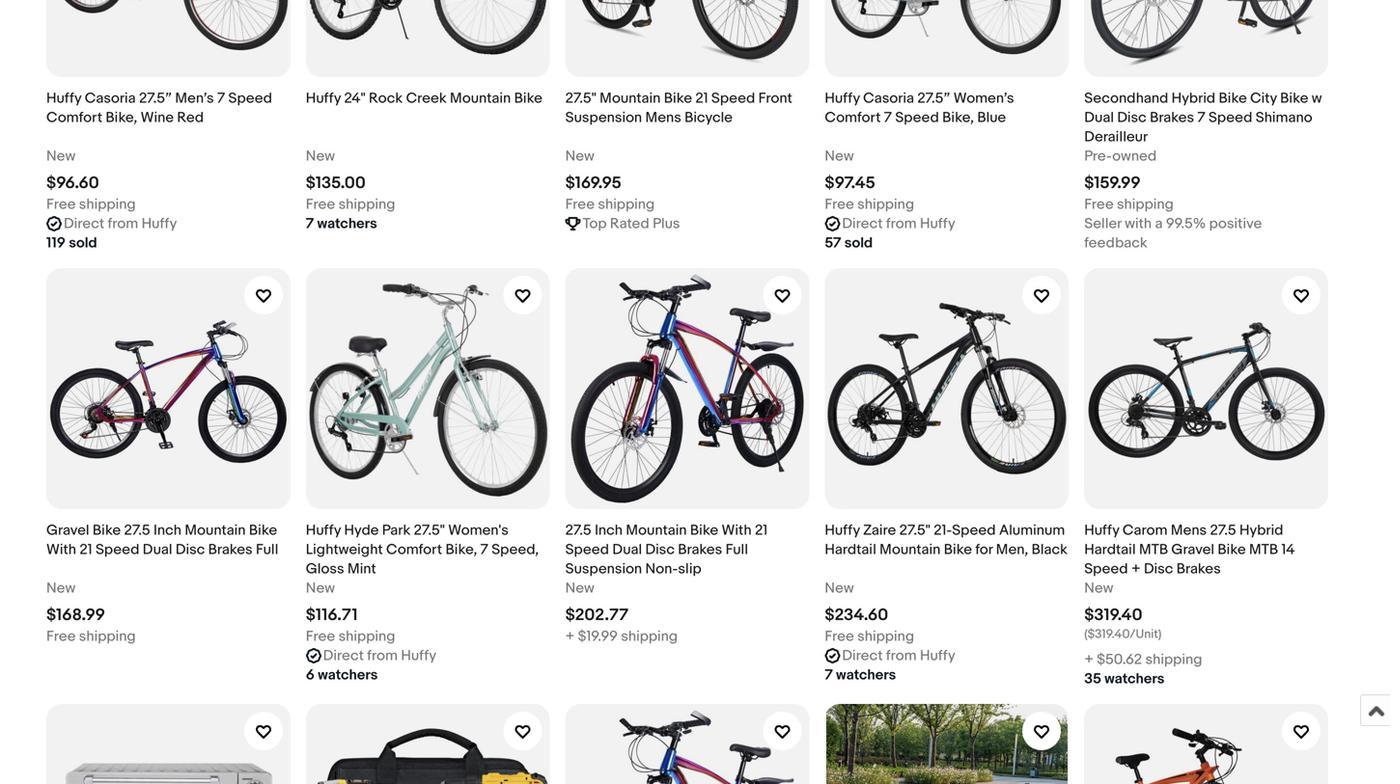 Task type: describe. For each thing, give the bounding box(es) containing it.
$202.77 text field
[[565, 606, 628, 626]]

+ inside 27.5 inch mountain bike with 21 speed dual disc brakes full suspension non-slip new $202.77 + $19.99 shipping
[[565, 629, 575, 646]]

red
[[177, 109, 204, 127]]

disc inside 27.5 inch mountain bike with 21 speed dual disc brakes full suspension non-slip new $202.77 + $19.99 shipping
[[645, 542, 675, 559]]

119 sold
[[46, 235, 97, 252]]

from for $97.45
[[886, 215, 917, 233]]

119 sold text field
[[46, 234, 97, 253]]

1 horizontal spatial 7 watchers text field
[[825, 666, 896, 686]]

bike inside 27.5" mountain bike 21 speed front suspension mens bicycle
[[664, 90, 692, 107]]

$135.00
[[306, 173, 366, 194]]

free for $168.99
[[46, 629, 76, 646]]

bike, for $96.60
[[106, 109, 137, 127]]

city
[[1250, 90, 1277, 107]]

21-
[[934, 522, 952, 540]]

watchers inside text box
[[836, 667, 896, 685]]

27.5" mountain bike 21 speed front suspension mens bicycle
[[565, 90, 792, 127]]

57 sold
[[825, 235, 873, 252]]

free for $135.00
[[306, 196, 335, 213]]

derailleur
[[1084, 128, 1148, 146]]

speed inside 27.5" mountain bike 21 speed front suspension mens bicycle
[[711, 90, 755, 107]]

inch inside 27.5 inch mountain bike with 21 speed dual disc brakes full suspension non-slip new $202.77 + $19.99 shipping
[[595, 522, 623, 540]]

direct from huffy for $234.60
[[842, 648, 956, 665]]

$202.77
[[565, 606, 628, 626]]

27.5" for $96.60
[[139, 90, 172, 107]]

watchers inside huffy carom mens 27.5 hybrid hardtail mtb gravel bike mtb 14 speed + disc brakes new $319.40 ($319.40/unit) + $50.62 shipping 35 watchers
[[1105, 671, 1165, 688]]

secondhand hybrid bike city bike w dual disc brakes 7 speed shimano derailleur pre-owned $159.99 free shipping seller with a 99.5% positive feedback
[[1084, 90, 1322, 252]]

hybrid inside huffy carom mens 27.5 hybrid hardtail mtb gravel bike mtb 14 speed + disc brakes new $319.40 ($319.40/unit) + $50.62 shipping 35 watchers
[[1240, 522, 1283, 540]]

$97.45
[[825, 173, 875, 194]]

$169.95 text field
[[565, 173, 622, 194]]

27.5" inside huffy hyde park 27.5" women's lightweight comfort bike, 7 speed, gloss mint new $116.71 free shipping
[[414, 522, 445, 540]]

$168.99 text field
[[46, 606, 105, 626]]

slip
[[678, 561, 702, 578]]

a
[[1155, 215, 1163, 233]]

new text field for $234.60
[[825, 579, 854, 599]]

speed inside secondhand hybrid bike city bike w dual disc brakes 7 speed shimano derailleur pre-owned $159.99 free shipping seller with a 99.5% positive feedback
[[1209, 109, 1253, 127]]

shipping inside new $169.95 free shipping
[[598, 196, 655, 213]]

casoria for $96.60
[[85, 90, 136, 107]]

new $168.99 free shipping
[[46, 580, 136, 646]]

6
[[306, 667, 315, 685]]

6 watchers
[[306, 667, 378, 685]]

huffy casoria 27.5" men's 7 speed comfort bike, wine red
[[46, 90, 272, 127]]

dual inside gravel bike 27.5 inch mountain bike with 21 speed dual disc brakes full
[[143, 542, 172, 559]]

disc inside huffy carom mens 27.5 hybrid hardtail mtb gravel bike mtb 14 speed + disc brakes new $319.40 ($319.40/unit) + $50.62 shipping 35 watchers
[[1144, 561, 1173, 578]]

shipping inside secondhand hybrid bike city bike w dual disc brakes 7 speed shimano derailleur pre-owned $159.99 free shipping seller with a 99.5% positive feedback
[[1117, 196, 1174, 213]]

$159.99
[[1084, 173, 1141, 194]]

2 vertical spatial +
[[1084, 652, 1094, 669]]

new text field for $116.71
[[306, 579, 335, 599]]

owned
[[1112, 148, 1157, 165]]

aluminum
[[999, 522, 1065, 540]]

seller
[[1084, 215, 1122, 233]]

hyde
[[344, 522, 379, 540]]

casoria for $97.45
[[863, 90, 914, 107]]

secondhand
[[1084, 90, 1168, 107]]

new for $169.95
[[565, 148, 595, 165]]

new for $97.45
[[825, 148, 854, 165]]

mens inside 27.5" mountain bike 21 speed front suspension mens bicycle
[[645, 109, 681, 127]]

free shipping text field for $97.45
[[825, 195, 914, 214]]

bicycle
[[685, 109, 733, 127]]

27.5" for $97.45
[[917, 90, 950, 107]]

gravel inside gravel bike 27.5 inch mountain bike with 21 speed dual disc brakes full
[[46, 522, 89, 540]]

women's
[[448, 522, 509, 540]]

7 inside secondhand hybrid bike city bike w dual disc brakes 7 speed shimano derailleur pre-owned $159.99 free shipping seller with a 99.5% positive feedback
[[1198, 109, 1205, 127]]

comfort inside huffy casoria 27.5" women's comfort 7 speed bike, blue
[[825, 109, 881, 127]]

shipping inside new $234.60 free shipping
[[857, 629, 914, 646]]

24"
[[344, 90, 366, 107]]

free shipping text field for $96.60
[[46, 195, 136, 214]]

27.5 inside huffy carom mens 27.5 hybrid hardtail mtb gravel bike mtb 14 speed + disc brakes new $319.40 ($319.40/unit) + $50.62 shipping 35 watchers
[[1210, 522, 1236, 540]]

front
[[758, 90, 792, 107]]

bike inside huffy zaire 27.5" 21-speed aluminum hardtail mountain bike for men, black
[[944, 542, 972, 559]]

non-
[[645, 561, 678, 578]]

direct for $234.60
[[842, 648, 883, 665]]

speed inside gravel bike 27.5 inch mountain bike with 21 speed dual disc brakes full
[[96, 542, 139, 559]]

bike, for $97.45
[[942, 109, 974, 127]]

comfort for huffy casoria 27.5" men's 7 speed comfort bike, wine red
[[46, 109, 102, 127]]

free for $96.60
[[46, 196, 76, 213]]

free shipping text field for $234.60
[[825, 628, 914, 647]]

lightweight
[[306, 542, 383, 559]]

new text field for $135.00
[[306, 147, 335, 166]]

direct for $97.45
[[842, 215, 883, 233]]

brakes inside 27.5 inch mountain bike with 21 speed dual disc brakes full suspension non-slip new $202.77 + $19.99 shipping
[[678, 542, 722, 559]]

sold for $97.45
[[845, 235, 873, 252]]

watchers inside 'new $135.00 free shipping 7 watchers'
[[317, 215, 377, 233]]

27.5 inch mountain bike with 21 speed dual disc brakes full suspension non-slip new $202.77 + $19.99 shipping
[[565, 522, 768, 646]]

direct from huffy text field for $116.71
[[323, 647, 437, 666]]

direct from huffy for $96.60
[[64, 215, 177, 233]]

21 inside 27.5 inch mountain bike with 21 speed dual disc brakes full suspension non-slip new $202.77 + $19.99 shipping
[[755, 522, 768, 540]]

6 watchers text field
[[306, 666, 378, 686]]

gravel bike 27.5 inch mountain bike with 21 speed dual disc brakes full
[[46, 522, 278, 559]]

new text field for $202.77
[[565, 579, 595, 599]]

hardtail inside huffy carom mens 27.5 hybrid hardtail mtb gravel bike mtb 14 speed + disc brakes new $319.40 ($319.40/unit) + $50.62 shipping 35 watchers
[[1084, 542, 1136, 559]]

huffy inside huffy carom mens 27.5 hybrid hardtail mtb gravel bike mtb 14 speed + disc brakes new $319.40 ($319.40/unit) + $50.62 shipping 35 watchers
[[1084, 522, 1119, 540]]

free shipping text field for $168.99
[[46, 628, 136, 647]]

Top Rated Plus text field
[[583, 214, 680, 234]]

free shipping text field for $169.95
[[565, 195, 655, 214]]

shipping inside new $96.60 free shipping
[[79, 196, 136, 213]]

creek
[[406, 90, 447, 107]]

huffy zaire 27.5" 21-speed aluminum hardtail mountain bike for men, black
[[825, 522, 1068, 559]]

27.5 inside 27.5 inch mountain bike with 21 speed dual disc brakes full suspension non-slip new $202.77 + $19.99 shipping
[[565, 522, 592, 540]]

mountain inside huffy zaire 27.5" 21-speed aluminum hardtail mountain bike for men, black
[[880, 542, 941, 559]]

rock
[[369, 90, 403, 107]]

new for $96.60
[[46, 148, 76, 165]]

gloss
[[306, 561, 344, 578]]

huffy carom mens 27.5 hybrid hardtail mtb gravel bike mtb 14 speed + disc brakes new $319.40 ($319.40/unit) + $50.62 shipping 35 watchers
[[1084, 522, 1295, 688]]

disc inside gravel bike 27.5 inch mountain bike with 21 speed dual disc brakes full
[[176, 542, 205, 559]]

feedback
[[1084, 235, 1148, 252]]

new inside huffy hyde park 27.5" women's lightweight comfort bike, 7 speed, gloss mint new $116.71 free shipping
[[306, 580, 335, 598]]

speed inside huffy carom mens 27.5 hybrid hardtail mtb gravel bike mtb 14 speed + disc brakes new $319.40 ($319.40/unit) + $50.62 shipping 35 watchers
[[1084, 561, 1128, 578]]

mens inside huffy carom mens 27.5 hybrid hardtail mtb gravel bike mtb 14 speed + disc brakes new $319.40 ($319.40/unit) + $50.62 shipping 35 watchers
[[1171, 522, 1207, 540]]

with inside 27.5 inch mountain bike with 21 speed dual disc brakes full suspension non-slip new $202.77 + $19.99 shipping
[[722, 522, 752, 540]]

Seller with a 99.5% positive feedback text field
[[1084, 214, 1328, 253]]

full inside gravel bike 27.5 inch mountain bike with 21 speed dual disc brakes full
[[256, 542, 278, 559]]

new $96.60 free shipping
[[46, 148, 136, 213]]

shipping inside huffy carom mens 27.5 hybrid hardtail mtb gravel bike mtb 14 speed + disc brakes new $319.40 ($319.40/unit) + $50.62 shipping 35 watchers
[[1145, 652, 1202, 669]]

57 sold text field
[[825, 234, 873, 253]]

direct from huffy text field for $96.60
[[64, 214, 177, 234]]

free inside huffy hyde park 27.5" women's lightweight comfort bike, 7 speed, gloss mint new $116.71 free shipping
[[306, 629, 335, 646]]

huffy casoria 27.5" women's comfort 7 speed bike, blue
[[825, 90, 1014, 127]]

free shipping text field for $135.00
[[306, 195, 395, 214]]

sold for $96.60
[[69, 235, 97, 252]]

positive
[[1209, 215, 1262, 233]]

inch inside gravel bike 27.5 inch mountain bike with 21 speed dual disc brakes full
[[154, 522, 181, 540]]

brakes inside gravel bike 27.5 inch mountain bike with 21 speed dual disc brakes full
[[208, 542, 253, 559]]

full inside 27.5 inch mountain bike with 21 speed dual disc brakes full suspension non-slip new $202.77 + $19.99 shipping
[[726, 542, 748, 559]]

shimano
[[1256, 109, 1313, 127]]

7 watchers
[[825, 667, 896, 685]]

21 inside gravel bike 27.5 inch mountain bike with 21 speed dual disc brakes full
[[80, 542, 92, 559]]

new $234.60 free shipping
[[825, 580, 914, 646]]

huffy inside huffy casoria 27.5" women's comfort 7 speed bike, blue
[[825, 90, 860, 107]]



Task type: locate. For each thing, give the bounding box(es) containing it.
bike
[[514, 90, 542, 107], [664, 90, 692, 107], [1219, 90, 1247, 107], [1280, 90, 1309, 107], [93, 522, 121, 540], [249, 522, 277, 540], [690, 522, 718, 540], [944, 542, 972, 559], [1218, 542, 1246, 559]]

carom
[[1123, 522, 1168, 540]]

27.5" right 'park'
[[414, 522, 445, 540]]

casoria
[[85, 90, 136, 107], [863, 90, 914, 107]]

new for $234.60
[[825, 580, 854, 598]]

2 horizontal spatial 27.5
[[1210, 522, 1236, 540]]

dual
[[1084, 109, 1114, 127], [143, 542, 172, 559], [612, 542, 642, 559]]

pre-
[[1084, 148, 1112, 165]]

plus
[[653, 215, 680, 233]]

1 horizontal spatial dual
[[612, 542, 642, 559]]

new inside new $97.45 free shipping
[[825, 148, 854, 165]]

free down $234.60
[[825, 629, 854, 646]]

35
[[1084, 671, 1101, 688]]

new $169.95 free shipping
[[565, 148, 655, 213]]

free down $168.99 text box
[[46, 629, 76, 646]]

speed inside huffy casoria 27.5" men's 7 speed comfort bike, wine red
[[228, 90, 272, 107]]

7 inside huffy casoria 27.5" women's comfort 7 speed bike, blue
[[884, 109, 892, 127]]

sold inside text field
[[69, 235, 97, 252]]

2 horizontal spatial bike,
[[942, 109, 974, 127]]

$168.99
[[46, 606, 105, 626]]

free
[[46, 196, 76, 213], [306, 196, 335, 213], [565, 196, 595, 213], [825, 196, 854, 213], [1084, 196, 1114, 213], [46, 629, 76, 646], [306, 629, 335, 646], [825, 629, 854, 646]]

$135.00 text field
[[306, 173, 366, 194]]

1 inch from the left
[[154, 522, 181, 540]]

hybrid inside secondhand hybrid bike city bike w dual disc brakes 7 speed shimano derailleur pre-owned $159.99 free shipping seller with a 99.5% positive feedback
[[1172, 90, 1216, 107]]

1 vertical spatial 7 watchers text field
[[825, 666, 896, 686]]

+ $50.62 shipping text field
[[1084, 651, 1202, 670]]

mountain inside 27.5 inch mountain bike with 21 speed dual disc brakes full suspension non-slip new $202.77 + $19.99 shipping
[[626, 522, 687, 540]]

women's
[[954, 90, 1014, 107]]

0 vertical spatial 21
[[695, 90, 708, 107]]

0 horizontal spatial 7 watchers text field
[[306, 214, 377, 234]]

1 suspension from the top
[[565, 109, 642, 127]]

from for $234.60
[[886, 648, 917, 665]]

27.5
[[124, 522, 150, 540], [565, 522, 592, 540], [1210, 522, 1236, 540]]

1 horizontal spatial casoria
[[863, 90, 914, 107]]

0 horizontal spatial mens
[[645, 109, 681, 127]]

7 inside huffy hyde park 27.5" women's lightweight comfort bike, 7 speed, gloss mint new $116.71 free shipping
[[480, 542, 488, 559]]

zaire
[[863, 522, 896, 540]]

free inside new $234.60 free shipping
[[825, 629, 854, 646]]

1 horizontal spatial direct from huffy text field
[[323, 647, 437, 666]]

new text field up $135.00
[[306, 147, 335, 166]]

1 sold from the left
[[69, 235, 97, 252]]

direct from huffy text field up 6 watchers
[[323, 647, 437, 666]]

free down $96.60
[[46, 196, 76, 213]]

hybrid up 14
[[1240, 522, 1283, 540]]

1 27.5 from the left
[[124, 522, 150, 540]]

7 up new $97.45 free shipping
[[884, 109, 892, 127]]

watchers
[[317, 215, 377, 233], [318, 667, 378, 685], [836, 667, 896, 685], [1105, 671, 1165, 688]]

free shipping text field up with
[[1084, 195, 1174, 214]]

mens
[[645, 109, 681, 127], [1171, 522, 1207, 540]]

0 vertical spatial suspension
[[565, 109, 642, 127]]

0 horizontal spatial bike,
[[106, 109, 137, 127]]

0 horizontal spatial hardtail
[[825, 542, 876, 559]]

1 horizontal spatial comfort
[[386, 542, 442, 559]]

new up $96.60
[[46, 148, 76, 165]]

w
[[1312, 90, 1322, 107]]

brakes inside secondhand hybrid bike city bike w dual disc brakes 7 speed shimano derailleur pre-owned $159.99 free shipping seller with a 99.5% positive feedback
[[1150, 109, 1194, 127]]

casoria up new $97.45 free shipping
[[863, 90, 914, 107]]

Free shipping text field
[[825, 195, 914, 214], [46, 628, 136, 647], [306, 628, 395, 647]]

casoria inside huffy casoria 27.5" women's comfort 7 speed bike, blue
[[863, 90, 914, 107]]

for
[[975, 542, 993, 559]]

shipping down $97.45 text field
[[857, 196, 914, 213]]

7 watchers text field down $135.00
[[306, 214, 377, 234]]

comfort up new $96.60 free shipping
[[46, 109, 102, 127]]

7
[[217, 90, 225, 107], [884, 109, 892, 127], [1198, 109, 1205, 127], [306, 215, 314, 233], [480, 542, 488, 559], [825, 667, 833, 685]]

0 horizontal spatial gravel
[[46, 522, 89, 540]]

speed inside huffy zaire 27.5" 21-speed aluminum hardtail mountain bike for men, black
[[952, 522, 996, 540]]

7 left shimano
[[1198, 109, 1205, 127]]

27.5" inside 27.5" mountain bike 21 speed front suspension mens bicycle
[[565, 90, 596, 107]]

new up $168.99 text box
[[46, 580, 76, 598]]

free shipping text field down $97.45 text field
[[825, 195, 914, 214]]

new inside 27.5 inch mountain bike with 21 speed dual disc brakes full suspension non-slip new $202.77 + $19.99 shipping
[[565, 580, 595, 598]]

7 inside 'new $135.00 free shipping 7 watchers'
[[306, 215, 314, 233]]

+ up '35'
[[1084, 652, 1094, 669]]

1 vertical spatial with
[[46, 542, 76, 559]]

sold right 119 in the left top of the page
[[69, 235, 97, 252]]

new up the $169.95 text field
[[565, 148, 595, 165]]

1 horizontal spatial mtb
[[1249, 542, 1278, 559]]

$97.45 text field
[[825, 173, 875, 194]]

top
[[583, 215, 607, 233]]

watchers down + $50.62 shipping text field
[[1105, 671, 1165, 688]]

27.5" up $169.95
[[565, 90, 596, 107]]

direct for $116.71
[[323, 648, 364, 665]]

shipping down $96.60 text box
[[79, 196, 136, 213]]

new text field for $96.60
[[46, 147, 76, 166]]

direct inside direct from huffy text field
[[842, 648, 883, 665]]

27.5 inside gravel bike 27.5 inch mountain bike with 21 speed dual disc brakes full
[[124, 522, 150, 540]]

free inside new $96.60 free shipping
[[46, 196, 76, 213]]

shipping right '$19.99'
[[621, 629, 678, 646]]

free inside 'new $135.00 free shipping 7 watchers'
[[306, 196, 335, 213]]

from up 7 watchers
[[886, 648, 917, 665]]

brakes
[[1150, 109, 1194, 127], [208, 542, 253, 559], [678, 542, 722, 559], [1177, 561, 1221, 578]]

watchers inside text field
[[318, 667, 378, 685]]

free inside the new $168.99 free shipping
[[46, 629, 76, 646]]

1 vertical spatial mens
[[1171, 522, 1207, 540]]

2 vertical spatial 21
[[80, 542, 92, 559]]

comfort inside huffy hyde park 27.5" women's lightweight comfort bike, 7 speed, gloss mint new $116.71 free shipping
[[386, 542, 442, 559]]

2 horizontal spatial comfort
[[825, 109, 881, 127]]

direct up 7 watchers
[[842, 648, 883, 665]]

7 watchers text field
[[306, 214, 377, 234], [825, 666, 896, 686]]

1 horizontal spatial full
[[726, 542, 748, 559]]

shipping up rated at top left
[[598, 196, 655, 213]]

dual inside secondhand hybrid bike city bike w dual disc brakes 7 speed shimano derailleur pre-owned $159.99 free shipping seller with a 99.5% positive feedback
[[1084, 109, 1114, 127]]

free up 'top'
[[565, 196, 595, 213]]

2 horizontal spatial new text field
[[1084, 579, 1114, 599]]

disc
[[1117, 109, 1147, 127], [176, 542, 205, 559], [645, 542, 675, 559], [1144, 561, 1173, 578]]

27.5"
[[565, 90, 596, 107], [414, 522, 445, 540], [899, 522, 930, 540]]

1 27.5" from the left
[[139, 90, 172, 107]]

0 horizontal spatial new text field
[[306, 147, 335, 166]]

comfort for huffy hyde park 27.5" women's lightweight comfort bike, 7 speed, gloss mint new $116.71 free shipping
[[386, 542, 442, 559]]

27.5" up wine
[[139, 90, 172, 107]]

new inside new $169.95 free shipping
[[565, 148, 595, 165]]

new up $202.77 text box
[[565, 580, 595, 598]]

shipping inside the new $168.99 free shipping
[[79, 629, 136, 646]]

1 casoria from the left
[[85, 90, 136, 107]]

hardtail down carom
[[1084, 542, 1136, 559]]

speed right men's
[[228, 90, 272, 107]]

0 horizontal spatial 21
[[80, 542, 92, 559]]

1 horizontal spatial 21
[[695, 90, 708, 107]]

free shipping text field down $234.60
[[825, 628, 914, 647]]

speed up $202.77
[[565, 542, 609, 559]]

gravel
[[46, 522, 89, 540], [1171, 542, 1214, 559]]

2 27.5" from the left
[[917, 90, 950, 107]]

huffy inside huffy casoria 27.5" men's 7 speed comfort bike, wine red
[[46, 90, 81, 107]]

casoria inside huffy casoria 27.5" men's 7 speed comfort bike, wine red
[[85, 90, 136, 107]]

mountain inside gravel bike 27.5 inch mountain bike with 21 speed dual disc brakes full
[[185, 522, 246, 540]]

huffy inside text field
[[920, 648, 956, 665]]

comfort
[[46, 109, 102, 127], [825, 109, 881, 127], [386, 542, 442, 559]]

new up $97.45 text field
[[825, 148, 854, 165]]

7 down $234.60
[[825, 667, 833, 685]]

2 sold from the left
[[845, 235, 873, 252]]

($319.40/unit)
[[1084, 628, 1162, 643]]

comfort up new $97.45 free shipping
[[825, 109, 881, 127]]

brakes inside huffy carom mens 27.5 hybrid hardtail mtb gravel bike mtb 14 speed + disc brakes new $319.40 ($319.40/unit) + $50.62 shipping 35 watchers
[[1177, 561, 1221, 578]]

new up the $319.40
[[1084, 580, 1114, 598]]

bike, down the women's
[[942, 109, 974, 127]]

new text field up $96.60
[[46, 147, 76, 166]]

$319.40
[[1084, 606, 1143, 626]]

free shipping text field up 'top'
[[565, 195, 655, 214]]

shipping down "$168.99"
[[79, 629, 136, 646]]

new inside 'new $135.00 free shipping 7 watchers'
[[306, 148, 335, 165]]

gravel inside huffy carom mens 27.5 hybrid hardtail mtb gravel bike mtb 14 speed + disc brakes new $319.40 ($319.40/unit) + $50.62 shipping 35 watchers
[[1171, 542, 1214, 559]]

free for $234.60
[[825, 629, 854, 646]]

1 horizontal spatial inch
[[595, 522, 623, 540]]

speed,
[[492, 542, 539, 559]]

free for $169.95
[[565, 196, 595, 213]]

men,
[[996, 542, 1028, 559]]

new text field for $97.45
[[825, 147, 854, 166]]

hybrid right secondhand
[[1172, 90, 1216, 107]]

1 horizontal spatial gravel
[[1171, 542, 1214, 559]]

speed up $319.40 'text field'
[[1084, 561, 1128, 578]]

hardtail
[[825, 542, 876, 559], [1084, 542, 1136, 559]]

new for $168.99
[[46, 580, 76, 598]]

from inside text field
[[886, 648, 917, 665]]

27.5 right carom
[[1210, 522, 1236, 540]]

bike, inside huffy casoria 27.5" men's 7 speed comfort bike, wine red
[[106, 109, 137, 127]]

+
[[1131, 561, 1141, 578], [565, 629, 575, 646], [1084, 652, 1094, 669]]

new text field for $169.95
[[565, 147, 595, 166]]

21 inside 27.5" mountain bike 21 speed front suspension mens bicycle
[[695, 90, 708, 107]]

huffy
[[46, 90, 81, 107], [306, 90, 341, 107], [825, 90, 860, 107], [142, 215, 177, 233], [920, 215, 956, 233], [306, 522, 341, 540], [825, 522, 860, 540], [1084, 522, 1119, 540], [401, 648, 437, 665], [920, 648, 956, 665]]

2 horizontal spatial direct from huffy text field
[[842, 214, 956, 234]]

speed up for
[[952, 522, 996, 540]]

0 horizontal spatial hybrid
[[1172, 90, 1216, 107]]

$96.60
[[46, 173, 99, 194]]

$116.71
[[306, 606, 358, 626]]

suspension up $202.77 text box
[[565, 561, 642, 578]]

hybrid
[[1172, 90, 1216, 107], [1240, 522, 1283, 540]]

2 mtb from the left
[[1249, 542, 1278, 559]]

with inside gravel bike 27.5 inch mountain bike with 21 speed dual disc brakes full
[[46, 542, 76, 559]]

direct from huffy
[[64, 215, 177, 233], [842, 215, 956, 233], [323, 648, 437, 665], [842, 648, 956, 665]]

wine
[[141, 109, 174, 127]]

direct from huffy text field for $97.45
[[842, 214, 956, 234]]

new inside new $96.60 free shipping
[[46, 148, 76, 165]]

speed left the blue at the top
[[895, 109, 939, 127]]

mountain
[[450, 90, 511, 107], [600, 90, 661, 107], [185, 522, 246, 540], [626, 522, 687, 540], [880, 542, 941, 559]]

from up 6 watchers
[[367, 648, 398, 665]]

shipping up with
[[1117, 196, 1174, 213]]

0 vertical spatial with
[[722, 522, 752, 540]]

inch
[[154, 522, 181, 540], [595, 522, 623, 540]]

1 full from the left
[[256, 542, 278, 559]]

27.5 up the new $168.99 free shipping on the bottom left of page
[[124, 522, 150, 540]]

bike, down women's
[[445, 542, 477, 559]]

free shipping text field down "$168.99"
[[46, 628, 136, 647]]

new text field down the gloss
[[306, 579, 335, 599]]

0 horizontal spatial dual
[[143, 542, 172, 559]]

$234.60
[[825, 606, 888, 626]]

comfort inside huffy casoria 27.5" men's 7 speed comfort bike, wine red
[[46, 109, 102, 127]]

0 vertical spatial gravel
[[46, 522, 89, 540]]

3 27.5 from the left
[[1210, 522, 1236, 540]]

2 inch from the left
[[595, 522, 623, 540]]

0 horizontal spatial +
[[565, 629, 575, 646]]

1 horizontal spatial free shipping text field
[[306, 628, 395, 647]]

Direct from Huffy text field
[[842, 647, 956, 666]]

$96.60 text field
[[46, 173, 99, 194]]

$19.99
[[578, 629, 618, 646]]

7 right men's
[[217, 90, 225, 107]]

Free shipping text field
[[46, 195, 136, 214], [306, 195, 395, 214], [565, 195, 655, 214], [1084, 195, 1174, 214], [825, 628, 914, 647]]

new $135.00 free shipping 7 watchers
[[306, 148, 395, 233]]

speed inside huffy casoria 27.5" women's comfort 7 speed bike, blue
[[895, 109, 939, 127]]

direct
[[64, 215, 104, 233], [842, 215, 883, 233], [323, 648, 364, 665], [842, 648, 883, 665]]

2 horizontal spatial free shipping text field
[[825, 195, 914, 214]]

direct from huffy for $97.45
[[842, 215, 956, 233]]

1 horizontal spatial mens
[[1171, 522, 1207, 540]]

sold
[[69, 235, 97, 252], [845, 235, 873, 252]]

huffy 24" rock creek mountain bike
[[306, 90, 542, 107]]

0 vertical spatial +
[[1131, 561, 1141, 578]]

top rated plus
[[583, 215, 680, 233]]

direct from huffy up 6 watchers
[[323, 648, 437, 665]]

$169.95
[[565, 173, 622, 194]]

($319.40/Unit) text field
[[1084, 628, 1162, 643]]

rated
[[610, 215, 649, 233]]

with
[[722, 522, 752, 540], [46, 542, 76, 559]]

huffy hyde park 27.5" women's lightweight comfort bike, 7 speed, gloss mint new $116.71 free shipping
[[306, 522, 539, 646]]

1 horizontal spatial with
[[722, 522, 752, 540]]

free shipping text field for $159.99
[[1084, 195, 1174, 214]]

comfort down 'park'
[[386, 542, 442, 559]]

new down the gloss
[[306, 580, 335, 598]]

0 horizontal spatial direct from huffy text field
[[64, 214, 177, 234]]

+ down carom
[[1131, 561, 1141, 578]]

7 inside huffy casoria 27.5" men's 7 speed comfort bike, wine red
[[217, 90, 225, 107]]

+ $19.99 shipping text field
[[565, 628, 678, 647]]

blue
[[977, 109, 1006, 127]]

new inside new $234.60 free shipping
[[825, 580, 854, 598]]

2 horizontal spatial 21
[[755, 522, 768, 540]]

direct up 6 watchers text field
[[323, 648, 364, 665]]

new text field for $319.40
[[1084, 579, 1114, 599]]

1 vertical spatial hybrid
[[1240, 522, 1283, 540]]

119
[[46, 235, 66, 252]]

2 horizontal spatial 27.5"
[[899, 522, 930, 540]]

27.5" inside huffy casoria 27.5" men's 7 speed comfort bike, wine red
[[139, 90, 172, 107]]

1 horizontal spatial hybrid
[[1240, 522, 1283, 540]]

with
[[1125, 215, 1152, 233]]

men's
[[175, 90, 214, 107]]

suspension inside 27.5 inch mountain bike with 21 speed dual disc brakes full suspension non-slip new $202.77 + $19.99 shipping
[[565, 561, 642, 578]]

$319.40 text field
[[1084, 606, 1143, 626]]

0 horizontal spatial 27.5"
[[139, 90, 172, 107]]

from for $96.60
[[108, 215, 138, 233]]

hardtail inside huffy zaire 27.5" 21-speed aluminum hardtail mountain bike for men, black
[[825, 542, 876, 559]]

2 suspension from the top
[[565, 561, 642, 578]]

$116.71 text field
[[306, 606, 358, 626]]

1 horizontal spatial sold
[[845, 235, 873, 252]]

2 hardtail from the left
[[1084, 542, 1136, 559]]

suspension up new $169.95 free shipping
[[565, 109, 642, 127]]

1 horizontal spatial 27.5"
[[565, 90, 596, 107]]

1 horizontal spatial new text field
[[565, 579, 595, 599]]

free shipping text field down $135.00
[[306, 195, 395, 214]]

1 horizontal spatial hardtail
[[1084, 542, 1136, 559]]

21
[[695, 90, 708, 107], [755, 522, 768, 540], [80, 542, 92, 559]]

shipping down $135.00
[[338, 196, 395, 213]]

$234.60 text field
[[825, 606, 888, 626]]

0 horizontal spatial casoria
[[85, 90, 136, 107]]

0 vertical spatial mens
[[645, 109, 681, 127]]

free for $97.45
[[825, 196, 854, 213]]

mint
[[347, 561, 376, 578]]

free shipping text field down $96.60 text box
[[46, 195, 136, 214]]

free inside secondhand hybrid bike city bike w dual disc brakes 7 speed shimano derailleur pre-owned $159.99 free shipping seller with a 99.5% positive feedback
[[1084, 196, 1114, 213]]

mens right carom
[[1171, 522, 1207, 540]]

mtb
[[1139, 542, 1168, 559], [1249, 542, 1278, 559]]

2 casoria from the left
[[863, 90, 914, 107]]

dual inside 27.5 inch mountain bike with 21 speed dual disc brakes full suspension non-slip new $202.77 + $19.99 shipping
[[612, 542, 642, 559]]

shipping inside huffy hyde park 27.5" women's lightweight comfort bike, 7 speed, gloss mint new $116.71 free shipping
[[338, 629, 395, 646]]

1 horizontal spatial 27.5"
[[917, 90, 950, 107]]

sold right 57
[[845, 235, 873, 252]]

bike inside huffy carom mens 27.5 hybrid hardtail mtb gravel bike mtb 14 speed + disc brakes new $319.40 ($319.40/unit) + $50.62 shipping 35 watchers
[[1218, 542, 1246, 559]]

disc inside secondhand hybrid bike city bike w dual disc brakes 7 speed shimano derailleur pre-owned $159.99 free shipping seller with a 99.5% positive feedback
[[1117, 109, 1147, 127]]

new text field up $202.77 text box
[[565, 579, 595, 599]]

new text field for $168.99
[[46, 579, 76, 599]]

1 horizontal spatial 27.5
[[565, 522, 592, 540]]

1 horizontal spatial bike,
[[445, 542, 477, 559]]

2 27.5 from the left
[[565, 522, 592, 540]]

New text field
[[46, 147, 76, 166], [565, 147, 595, 166], [825, 147, 854, 166], [46, 579, 76, 599], [306, 579, 335, 599], [825, 579, 854, 599]]

New text field
[[306, 147, 335, 166], [565, 579, 595, 599], [1084, 579, 1114, 599]]

0 vertical spatial 7 watchers text field
[[306, 214, 377, 234]]

from for $116.71
[[367, 648, 398, 665]]

watchers down $135.00
[[317, 215, 377, 233]]

bike, left wine
[[106, 109, 137, 127]]

gravel left 14
[[1171, 542, 1214, 559]]

new text field up $168.99 text box
[[46, 579, 76, 599]]

0 horizontal spatial full
[[256, 542, 278, 559]]

2 horizontal spatial dual
[[1084, 109, 1114, 127]]

Direct from Huffy text field
[[64, 214, 177, 234], [842, 214, 956, 234], [323, 647, 437, 666]]

$159.99 text field
[[1084, 173, 1141, 194]]

full
[[256, 542, 278, 559], [726, 542, 748, 559]]

new up $234.60
[[825, 580, 854, 598]]

1 vertical spatial gravel
[[1171, 542, 1214, 559]]

watchers down direct from huffy text field
[[836, 667, 896, 685]]

2 horizontal spatial +
[[1131, 561, 1141, 578]]

35 watchers text field
[[1084, 670, 1165, 689]]

0 horizontal spatial with
[[46, 542, 76, 559]]

new inside the new $168.99 free shipping
[[46, 580, 76, 598]]

suspension inside 27.5" mountain bike 21 speed front suspension mens bicycle
[[565, 109, 642, 127]]

huffy inside huffy hyde park 27.5" women's lightweight comfort bike, 7 speed, gloss mint new $116.71 free shipping
[[306, 522, 341, 540]]

0 horizontal spatial comfort
[[46, 109, 102, 127]]

27.5" inside huffy zaire 27.5" 21-speed aluminum hardtail mountain bike for men, black
[[899, 522, 930, 540]]

mens left bicycle
[[645, 109, 681, 127]]

shipping up direct from huffy text field
[[857, 629, 914, 646]]

1 vertical spatial +
[[565, 629, 575, 646]]

free down $135.00 text field on the left top
[[306, 196, 335, 213]]

0 horizontal spatial 27.5
[[124, 522, 150, 540]]

direct from huffy text field up 119 sold
[[64, 214, 177, 234]]

bike, inside huffy hyde park 27.5" women's lightweight comfort bike, 7 speed, gloss mint new $116.71 free shipping
[[445, 542, 477, 559]]

black
[[1032, 542, 1068, 559]]

1 horizontal spatial +
[[1084, 652, 1094, 669]]

2 full from the left
[[726, 542, 748, 559]]

direct from huffy up 119 sold text field
[[64, 215, 177, 233]]

watchers right 6
[[318, 667, 378, 685]]

0 horizontal spatial mtb
[[1139, 542, 1168, 559]]

bike inside 27.5 inch mountain bike with 21 speed dual disc brakes full suspension non-slip new $202.77 + $19.99 shipping
[[690, 522, 718, 540]]

mtb left 14
[[1249, 542, 1278, 559]]

mountain inside 27.5" mountain bike 21 speed front suspension mens bicycle
[[600, 90, 661, 107]]

from down new $97.45 free shipping
[[886, 215, 917, 233]]

1 hardtail from the left
[[825, 542, 876, 559]]

direct from huffy text field down new $97.45 free shipping
[[842, 214, 956, 234]]

mtb down carom
[[1139, 542, 1168, 559]]

99.5%
[[1166, 215, 1206, 233]]

from
[[108, 215, 138, 233], [886, 215, 917, 233], [367, 648, 398, 665], [886, 648, 917, 665]]

27.5" left 21-
[[899, 522, 930, 540]]

0 horizontal spatial free shipping text field
[[46, 628, 136, 647]]

park
[[382, 522, 411, 540]]

free inside new $169.95 free shipping
[[565, 196, 595, 213]]

0 horizontal spatial inch
[[154, 522, 181, 540]]

direct from huffy up 7 watchers
[[842, 648, 956, 665]]

1 vertical spatial suspension
[[565, 561, 642, 578]]

new inside huffy carom mens 27.5 hybrid hardtail mtb gravel bike mtb 14 speed + disc brakes new $319.40 ($319.40/unit) + $50.62 shipping 35 watchers
[[1084, 580, 1114, 598]]

new $97.45 free shipping
[[825, 148, 914, 213]]

$50.62
[[1097, 652, 1142, 669]]

free shipping text field for $116.71
[[306, 628, 395, 647]]

direct for $96.60
[[64, 215, 104, 233]]

huffy inside huffy zaire 27.5" 21-speed aluminum hardtail mountain bike for men, black
[[825, 522, 860, 540]]

new text field up the $319.40
[[1084, 579, 1114, 599]]

0 vertical spatial hybrid
[[1172, 90, 1216, 107]]

1 mtb from the left
[[1139, 542, 1168, 559]]

gravel up the new $168.99 free shipping on the bottom left of page
[[46, 522, 89, 540]]

shipping down $116.71
[[338, 629, 395, 646]]

bike,
[[106, 109, 137, 127], [942, 109, 974, 127], [445, 542, 477, 559]]

new
[[46, 148, 76, 165], [306, 148, 335, 165], [565, 148, 595, 165], [825, 148, 854, 165], [46, 580, 76, 598], [306, 580, 335, 598], [565, 580, 595, 598], [825, 580, 854, 598], [1084, 580, 1114, 598]]

1 vertical spatial 21
[[755, 522, 768, 540]]

7 down women's
[[480, 542, 488, 559]]

new text field up $97.45 text field
[[825, 147, 854, 166]]

14
[[1282, 542, 1295, 559]]

7 inside text box
[[825, 667, 833, 685]]

new text field up $234.60
[[825, 579, 854, 599]]

shipping inside new $97.45 free shipping
[[857, 196, 914, 213]]

shipping inside 27.5 inch mountain bike with 21 speed dual disc brakes full suspension non-slip new $202.77 + $19.99 shipping
[[621, 629, 678, 646]]

free up seller
[[1084, 196, 1114, 213]]

shipping inside 'new $135.00 free shipping 7 watchers'
[[338, 196, 395, 213]]

speed up bicycle
[[711, 90, 755, 107]]

direct from huffy down new $97.45 free shipping
[[842, 215, 956, 233]]

shipping
[[79, 196, 136, 213], [338, 196, 395, 213], [598, 196, 655, 213], [857, 196, 914, 213], [1117, 196, 1174, 213], [79, 629, 136, 646], [338, 629, 395, 646], [621, 629, 678, 646], [857, 629, 914, 646], [1145, 652, 1202, 669]]

free inside new $97.45 free shipping
[[825, 196, 854, 213]]

7 down $135.00 text field on the left top
[[306, 215, 314, 233]]

sold inside text box
[[845, 235, 873, 252]]

direct from huffy for $116.71
[[323, 648, 437, 665]]

0 horizontal spatial sold
[[69, 235, 97, 252]]

7 watchers text field down $234.60 text field at the right
[[825, 666, 896, 686]]

new for $135.00
[[306, 148, 335, 165]]

speed inside 27.5 inch mountain bike with 21 speed dual disc brakes full suspension non-slip new $202.77 + $19.99 shipping
[[565, 542, 609, 559]]

free down $97.45 text field
[[825, 196, 854, 213]]

hardtail down 'zaire'
[[825, 542, 876, 559]]

free down $116.71
[[306, 629, 335, 646]]

57
[[825, 235, 841, 252]]

Pre-owned text field
[[1084, 147, 1157, 166]]

casoria up new $96.60 free shipping
[[85, 90, 136, 107]]

0 horizontal spatial 27.5"
[[414, 522, 445, 540]]



Task type: vqa. For each thing, say whether or not it's contained in the screenshot.
New related to $234.60
yes



